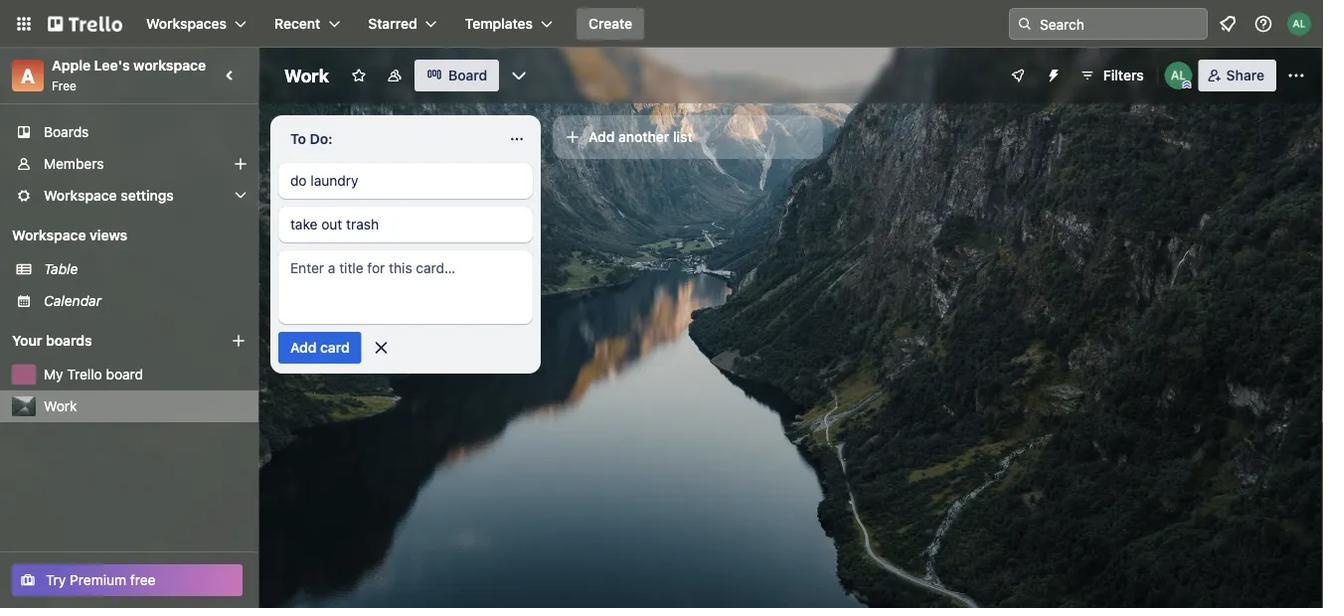 Task type: locate. For each thing, give the bounding box(es) containing it.
workspace navigation collapse icon image
[[217, 62, 245, 89]]

boards
[[46, 333, 92, 349]]

1 vertical spatial add
[[290, 340, 317, 356]]

trash
[[346, 216, 379, 233]]

add inside button
[[589, 129, 615, 145]]

add another list button
[[553, 115, 823, 159]]

to do:
[[290, 131, 333, 147]]

1 vertical spatial workspace
[[12, 227, 86, 244]]

show menu image
[[1287, 66, 1307, 86]]

do
[[290, 173, 307, 189]]

workspace up table
[[12, 227, 86, 244]]

do laundry
[[290, 173, 359, 189]]

automation image
[[1038, 60, 1066, 88]]

recent button
[[263, 8, 352, 40]]

premium
[[70, 572, 126, 589]]

workspace
[[44, 187, 117, 204], [12, 227, 86, 244]]

work down recent popup button
[[284, 65, 329, 86]]

workspace settings button
[[0, 180, 259, 212]]

0 vertical spatial workspace
[[44, 187, 117, 204]]

open information menu image
[[1254, 14, 1274, 34]]

1 vertical spatial work
[[44, 398, 77, 415]]

lee's
[[94, 57, 130, 74]]

add card
[[290, 340, 350, 356]]

share
[[1227, 67, 1265, 84]]

board
[[448, 67, 487, 84]]

templates button
[[453, 8, 565, 40]]

0 vertical spatial work
[[284, 65, 329, 86]]

starred
[[368, 15, 417, 32]]

your
[[12, 333, 42, 349]]

power ups image
[[1010, 68, 1026, 84]]

filters button
[[1074, 60, 1150, 91]]

add
[[589, 129, 615, 145], [290, 340, 317, 356]]

a link
[[12, 60, 44, 91]]

To Do: text field
[[278, 123, 497, 155]]

create button
[[577, 8, 645, 40]]

try premium free button
[[12, 565, 243, 597]]

Board name text field
[[274, 60, 339, 91]]

this member is an admin of this board. image
[[1183, 81, 1192, 89]]

1 horizontal spatial add
[[589, 129, 615, 145]]

workspace inside 'popup button'
[[44, 187, 117, 204]]

try
[[46, 572, 66, 589]]

work
[[284, 65, 329, 86], [44, 398, 77, 415]]

out
[[321, 216, 342, 233]]

workspace settings
[[44, 187, 174, 204]]

your boards with 2 items element
[[12, 329, 201, 353]]

customize views image
[[509, 66, 529, 86]]

search image
[[1017, 16, 1033, 32]]

0 horizontal spatial work
[[44, 398, 77, 415]]

members
[[44, 156, 104, 172]]

add card button
[[278, 332, 362, 364]]

primary element
[[0, 0, 1324, 48]]

members link
[[0, 148, 259, 180]]

0 notifications image
[[1216, 12, 1240, 36]]

workspaces button
[[134, 8, 259, 40]]

take out trash link
[[290, 215, 521, 235]]

work down my
[[44, 398, 77, 415]]

apple lee (applelee29) image
[[1288, 12, 1312, 36]]

1 horizontal spatial work
[[284, 65, 329, 86]]

workspace down 'members' at the top of the page
[[44, 187, 117, 204]]

add left card
[[290, 340, 317, 356]]

workspace views
[[12, 227, 127, 244]]

try premium free
[[46, 572, 156, 589]]

workspace
[[133, 57, 206, 74]]

back to home image
[[48, 8, 122, 40]]

views
[[90, 227, 127, 244]]

board
[[106, 366, 143, 383]]

a
[[21, 64, 35, 87]]

add inside button
[[290, 340, 317, 356]]

add left another on the top of the page
[[589, 129, 615, 145]]

starred button
[[356, 8, 449, 40]]

workspace for workspace views
[[12, 227, 86, 244]]

card
[[320, 340, 350, 356]]

templates
[[465, 15, 533, 32]]

my trello board link
[[44, 365, 247, 385]]

0 horizontal spatial add
[[290, 340, 317, 356]]

apple lee's workspace free
[[52, 57, 206, 92]]

0 vertical spatial add
[[589, 129, 615, 145]]

calendar link
[[44, 291, 247, 311]]

trello
[[67, 366, 102, 383]]



Task type: vqa. For each thing, say whether or not it's contained in the screenshot.
Boards 'link'
yes



Task type: describe. For each thing, give the bounding box(es) containing it.
free
[[130, 572, 156, 589]]

settings
[[121, 187, 174, 204]]

boards link
[[0, 116, 259, 148]]

take out trash
[[290, 216, 379, 233]]

my
[[44, 366, 63, 383]]

my trello board
[[44, 366, 143, 383]]

work inside board name text field
[[284, 65, 329, 86]]

Enter a title for this card… text field
[[278, 251, 533, 324]]

laundry
[[311, 173, 359, 189]]

recent
[[275, 15, 320, 32]]

another
[[619, 129, 670, 145]]

workspace visible image
[[387, 68, 403, 84]]

table
[[44, 261, 78, 277]]

filters
[[1104, 67, 1144, 84]]

Search field
[[1033, 9, 1207, 39]]

board link
[[415, 60, 499, 91]]

add another list
[[589, 129, 693, 145]]

cancel image
[[372, 338, 391, 358]]

free
[[52, 79, 77, 92]]

apple lee (applelee29) image
[[1165, 62, 1193, 89]]

share button
[[1199, 60, 1277, 91]]

to
[[290, 131, 306, 147]]

calendar
[[44, 293, 101, 309]]

create
[[589, 15, 633, 32]]

add for add another list
[[589, 129, 615, 145]]

star or unstar board image
[[351, 68, 367, 84]]

add for add card
[[290, 340, 317, 356]]

take
[[290, 216, 318, 233]]

your boards
[[12, 333, 92, 349]]

workspaces
[[146, 15, 227, 32]]

work inside 'link'
[[44, 398, 77, 415]]

apple lee's workspace link
[[52, 57, 206, 74]]

table link
[[44, 260, 247, 279]]

boards
[[44, 124, 89, 140]]

add board image
[[231, 333, 247, 349]]

do:
[[310, 131, 333, 147]]

do laundry link
[[290, 171, 521, 191]]

work link
[[44, 397, 247, 417]]

apple
[[52, 57, 91, 74]]

workspace for workspace settings
[[44, 187, 117, 204]]

list
[[673, 129, 693, 145]]



